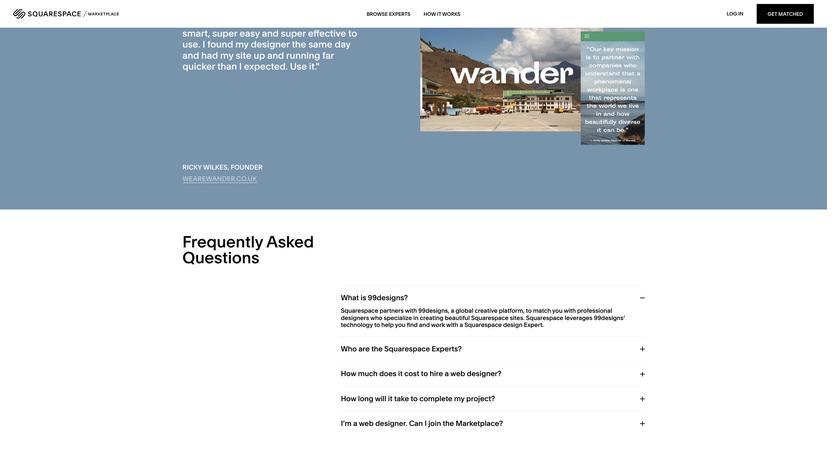 Task type: describe. For each thing, give the bounding box(es) containing it.
running
[[286, 50, 320, 61]]

squarespace down what is 99designs? button
[[471, 314, 509, 322]]

a inside i'm a web designer. can i join the marketplace? button
[[353, 419, 357, 428]]

beautiful
[[445, 314, 470, 322]]

0 horizontal spatial super
[[212, 28, 237, 39]]

work
[[431, 321, 445, 329]]

how for how much does it cost to hire a web designer?
[[341, 370, 356, 379]]

questions
[[182, 248, 260, 267]]

ricky
[[182, 163, 202, 171]]

what
[[341, 293, 359, 302]]

to inside button
[[411, 395, 418, 403]]

i'm a web designer. can i join the marketplace? button
[[341, 419, 645, 429]]

log
[[727, 11, 737, 17]]

web inside 'how much does it cost to hire a web designer?' button
[[451, 370, 465, 379]]

day
[[335, 39, 351, 50]]

marketplace?
[[456, 419, 503, 428]]

what is 99designs? button
[[341, 293, 645, 302]]

2 vertical spatial the
[[443, 419, 454, 428]]

a inside 'how much does it cost to hire a web designer?' button
[[445, 370, 449, 379]]

squarespace down is
[[341, 307, 378, 315]]

99designs?
[[368, 293, 408, 302]]

professional
[[577, 307, 612, 315]]

use.
[[182, 39, 200, 50]]

sites.
[[510, 314, 525, 322]]

99designs'
[[594, 314, 625, 322]]

squarespace right sites.
[[526, 314, 564, 322]]

expected.
[[244, 61, 288, 72]]

join
[[429, 419, 441, 428]]

how much does it cost to hire a web designer? button
[[341, 370, 645, 379]]

how much does it cost to hire a web designer?
[[341, 370, 502, 379]]

log in link
[[727, 11, 744, 17]]

help
[[381, 321, 394, 329]]

to inside button
[[421, 370, 428, 379]]

design
[[503, 321, 523, 329]]

match
[[533, 307, 551, 315]]

smart,
[[182, 28, 210, 39]]

creating
[[420, 314, 444, 322]]

2 horizontal spatial super
[[323, 17, 348, 28]]

i'm a web designer. can i join the marketplace?
[[341, 419, 503, 428]]

get matched link
[[757, 4, 814, 24]]

same
[[308, 39, 333, 50]]

can
[[409, 419, 423, 428]]

and right up
[[267, 50, 284, 61]]

had
[[201, 50, 218, 61]]

expert.
[[524, 321, 544, 329]]

ricky wilkes, founder
[[182, 163, 263, 171]]

founder
[[231, 163, 263, 171]]

does
[[379, 370, 397, 379]]

easy
[[240, 28, 260, 39]]

specialize
[[384, 314, 412, 322]]

how it works link
[[424, 4, 461, 24]]

leverages
[[565, 314, 593, 322]]

designer
[[251, 39, 290, 50]]

squarespace inside button
[[384, 345, 430, 354]]

partners
[[380, 307, 404, 315]]

creative
[[475, 307, 498, 315]]

how long will it take to complete my project? button
[[341, 395, 645, 404]]

effective
[[308, 28, 346, 39]]

find
[[407, 321, 418, 329]]

project?
[[466, 395, 495, 403]]

designer?
[[467, 370, 502, 379]]

hire
[[430, 370, 443, 379]]

technology
[[341, 321, 373, 329]]

the inside "squarespace marketplace was super smart, super easy and super effective to use. i found my designer the same day and had my site up and running far quicker than i expected. use it."
[[292, 39, 306, 50]]

wearewander.co.uk link
[[182, 175, 257, 183]]

how it works
[[424, 11, 461, 17]]

log in
[[727, 11, 744, 17]]

global
[[456, 307, 473, 315]]

wilkes,
[[203, 163, 229, 171]]

to inside "squarespace marketplace was super smart, super easy and super effective to use. i found my designer the same day and had my site up and running far quicker than i expected. use it."
[[348, 28, 357, 39]]

works
[[442, 11, 461, 17]]

quicker
[[182, 61, 215, 72]]

marketplace
[[246, 17, 302, 28]]

it."
[[309, 61, 320, 72]]

experts?
[[432, 345, 462, 354]]

will
[[375, 395, 386, 403]]



Task type: locate. For each thing, give the bounding box(es) containing it.
"squarespace
[[182, 17, 244, 28]]

2 vertical spatial i
[[425, 419, 427, 428]]

99designs,
[[418, 307, 450, 315]]

experts
[[389, 11, 411, 17]]

wearewander.co.uk
[[182, 175, 257, 183]]

2 horizontal spatial i
[[425, 419, 427, 428]]

it left cost
[[398, 370, 403, 379]]

it right 'will'
[[388, 395, 393, 403]]

super up running
[[281, 28, 306, 39]]

a right i'm
[[353, 419, 357, 428]]

asked
[[266, 232, 314, 251]]

1 vertical spatial i
[[239, 61, 242, 72]]

far
[[323, 50, 334, 61]]

with right work on the bottom of page
[[446, 321, 458, 329]]

0 horizontal spatial with
[[405, 307, 417, 315]]

squarespace down creative
[[465, 321, 502, 329]]

matched
[[779, 11, 803, 17]]

it inside button
[[388, 395, 393, 403]]

0 horizontal spatial it
[[388, 395, 393, 403]]

who are the squarespace experts? button
[[341, 345, 645, 354]]

with left professional
[[564, 307, 576, 315]]

it for will
[[388, 395, 393, 403]]

how left much
[[341, 370, 356, 379]]

my left project?
[[454, 395, 465, 403]]

and right 'easy'
[[262, 28, 279, 39]]

up
[[254, 50, 265, 61]]

how long will it take to complete my project?
[[341, 395, 495, 403]]

0 horizontal spatial web
[[359, 419, 374, 428]]

use
[[290, 61, 307, 72]]

you right match
[[552, 307, 563, 315]]

0 horizontal spatial i
[[203, 39, 205, 50]]

1 horizontal spatial it
[[398, 370, 403, 379]]

it
[[398, 370, 403, 379], [388, 395, 393, 403]]

web right hire
[[451, 370, 465, 379]]

0 vertical spatial i
[[203, 39, 205, 50]]

the
[[292, 39, 306, 50], [371, 345, 383, 354], [443, 419, 454, 428]]

browse experts link
[[367, 4, 411, 24]]

1 horizontal spatial the
[[371, 345, 383, 354]]

browse
[[367, 11, 388, 17]]

and
[[262, 28, 279, 39], [182, 50, 199, 61], [267, 50, 284, 61], [419, 321, 430, 329]]

i inside button
[[425, 419, 427, 428]]

are
[[359, 345, 370, 354]]

0 horizontal spatial my
[[220, 50, 234, 61]]

how left it
[[424, 11, 436, 17]]

you left find
[[395, 321, 406, 329]]

i left join
[[425, 419, 427, 428]]

a right hire
[[445, 370, 449, 379]]

who are the squarespace experts?
[[341, 345, 462, 354]]

0 horizontal spatial you
[[395, 321, 406, 329]]

web right i'm
[[359, 419, 374, 428]]

1 vertical spatial it
[[388, 395, 393, 403]]

cost
[[404, 370, 419, 379]]

0 vertical spatial web
[[451, 370, 465, 379]]

2 horizontal spatial with
[[564, 307, 576, 315]]

my left up
[[235, 39, 249, 50]]

to right take
[[411, 395, 418, 403]]

to left help
[[374, 321, 380, 329]]

1 horizontal spatial web
[[451, 370, 465, 379]]

super up day
[[323, 17, 348, 28]]

how for how it works
[[424, 11, 436, 17]]

to left match
[[526, 307, 532, 315]]

to left hire
[[421, 370, 428, 379]]

much
[[358, 370, 378, 379]]

"squarespace marketplace was super smart, super easy and super effective to use. i found my designer the same day and had my site up and running far quicker than i expected. use it."
[[182, 17, 357, 72]]

0 vertical spatial you
[[552, 307, 563, 315]]

1 horizontal spatial i
[[239, 61, 242, 72]]

how for how long will it take to complete my project?
[[341, 395, 356, 403]]

designer.
[[375, 419, 407, 428]]

how left long
[[341, 395, 356, 403]]

take
[[394, 395, 409, 403]]

than
[[217, 61, 237, 72]]

how
[[424, 11, 436, 17], [341, 370, 356, 379], [341, 395, 356, 403]]

1 vertical spatial the
[[371, 345, 383, 354]]

web
[[451, 370, 465, 379], [359, 419, 374, 428]]

1 vertical spatial web
[[359, 419, 374, 428]]

it
[[437, 11, 441, 17]]

and left the had
[[182, 50, 199, 61]]

complete
[[420, 395, 453, 403]]

browse experts
[[367, 11, 411, 17]]

a down global
[[460, 321, 463, 329]]

designers
[[341, 314, 369, 322]]

web inside i'm a web designer. can i join the marketplace? button
[[359, 419, 374, 428]]

squarespace marketplace image
[[13, 9, 119, 19]]

the right join
[[443, 419, 454, 428]]

it for does
[[398, 370, 403, 379]]

super
[[323, 17, 348, 28], [212, 28, 237, 39], [281, 28, 306, 39]]

how inside button
[[341, 370, 356, 379]]

who
[[370, 314, 382, 322]]

1 vertical spatial you
[[395, 321, 406, 329]]

0 vertical spatial it
[[398, 370, 403, 379]]

i
[[203, 39, 205, 50], [239, 61, 242, 72], [425, 419, 427, 428]]

1 vertical spatial how
[[341, 370, 356, 379]]

0 vertical spatial the
[[292, 39, 306, 50]]

get
[[768, 11, 777, 17]]

get matched
[[768, 11, 803, 17]]

super left 'easy'
[[212, 28, 237, 39]]

0 horizontal spatial the
[[292, 39, 306, 50]]

it inside button
[[398, 370, 403, 379]]

what is 99designs?
[[341, 293, 408, 302]]

is
[[361, 293, 366, 302]]

0 vertical spatial how
[[424, 11, 436, 17]]

who
[[341, 345, 357, 354]]

to
[[348, 28, 357, 39], [526, 307, 532, 315], [374, 321, 380, 329], [421, 370, 428, 379], [411, 395, 418, 403]]

my left site
[[220, 50, 234, 61]]

frequently asked questions
[[182, 232, 314, 267]]

my inside button
[[454, 395, 465, 403]]

found
[[207, 39, 233, 50]]

squarespace
[[341, 307, 378, 315], [471, 314, 509, 322], [526, 314, 564, 322], [465, 321, 502, 329], [384, 345, 430, 354]]

frequently
[[182, 232, 263, 251]]

the left same
[[292, 39, 306, 50]]

a left global
[[451, 307, 454, 315]]

2 horizontal spatial my
[[454, 395, 465, 403]]

you
[[552, 307, 563, 315], [395, 321, 406, 329]]

1 horizontal spatial with
[[446, 321, 458, 329]]

a
[[451, 307, 454, 315], [460, 321, 463, 329], [445, 370, 449, 379], [353, 419, 357, 428]]

in
[[413, 314, 419, 322]]

1 horizontal spatial my
[[235, 39, 249, 50]]

1 horizontal spatial super
[[281, 28, 306, 39]]

i right than
[[239, 61, 242, 72]]

the right are
[[371, 345, 383, 354]]

2 vertical spatial how
[[341, 395, 356, 403]]

2 horizontal spatial the
[[443, 419, 454, 428]]

site
[[236, 50, 252, 61]]

long
[[358, 395, 373, 403]]

1 horizontal spatial you
[[552, 307, 563, 315]]

squarespace down find
[[384, 345, 430, 354]]

in
[[738, 11, 744, 17]]

was
[[304, 17, 321, 28]]

and right 'in'
[[419, 321, 430, 329]]

i'm
[[341, 419, 352, 428]]

with up find
[[405, 307, 417, 315]]

how inside button
[[341, 395, 356, 403]]

squarespace partners with 99designs, a global creative platform, to match you with professional designers who specialize in creating beautiful squarespace sites. squarespace leverages 99designs' technology to help you find and work with a squarespace design expert.
[[341, 307, 625, 329]]

and inside squarespace partners with 99designs, a global creative platform, to match you with professional designers who specialize in creating beautiful squarespace sites. squarespace leverages 99designs' technology to help you find and work with a squarespace design expert.
[[419, 321, 430, 329]]

i right use.
[[203, 39, 205, 50]]

to right 'effective'
[[348, 28, 357, 39]]



Task type: vqa. For each thing, say whether or not it's contained in the screenshot.
the middle MY
yes



